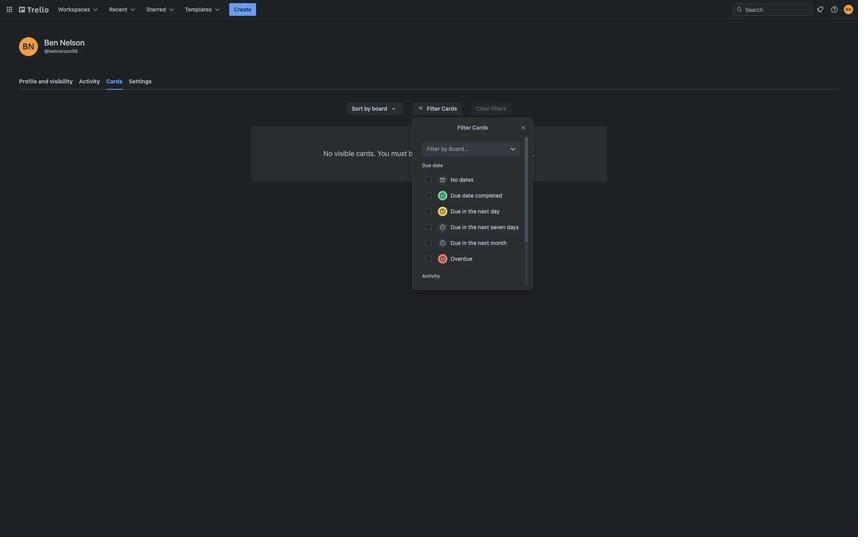 Task type: vqa. For each thing, say whether or not it's contained in the screenshot.
Sort by board popup button
yes



Task type: describe. For each thing, give the bounding box(es) containing it.
1 horizontal spatial activity
[[422, 273, 440, 279]]

no visible cards. you must be added to a card for it to appear here.
[[324, 149, 535, 158]]

due for due in the next seven days
[[451, 224, 461, 230]]

be
[[409, 149, 417, 158]]

create
[[234, 6, 252, 13]]

added
[[419, 149, 439, 158]]

1 horizontal spatial filter cards
[[458, 124, 488, 131]]

2 vertical spatial filter
[[427, 145, 440, 152]]

templates button
[[180, 3, 225, 16]]

the for month
[[468, 240, 477, 246]]

date for due date
[[433, 162, 443, 168]]

starred
[[146, 6, 166, 13]]

0 notifications image
[[816, 5, 825, 14]]

sort by board
[[352, 105, 387, 112]]

date for due date completed
[[462, 192, 474, 199]]

by for sort
[[364, 105, 371, 112]]

due in the next seven days
[[451, 224, 519, 230]]

filters
[[491, 105, 506, 112]]

completed
[[475, 192, 502, 199]]

seven
[[491, 224, 506, 230]]

overdue
[[451, 255, 472, 262]]

due for due in the next day
[[451, 208, 461, 215]]

settings
[[129, 78, 152, 85]]

due date
[[422, 162, 443, 168]]

dates
[[459, 176, 474, 183]]

templates
[[185, 6, 212, 13]]

settings link
[[129, 74, 152, 89]]

1 to from the left
[[441, 149, 447, 158]]

for
[[470, 149, 479, 158]]

filter cards inside "button"
[[427, 105, 457, 112]]

clear filters
[[476, 105, 506, 112]]

month
[[491, 240, 507, 246]]

0 horizontal spatial ben nelson (bennelson96) image
[[19, 37, 38, 56]]

clear filters button
[[471, 102, 511, 115]]

close popover image
[[520, 125, 527, 131]]

recent
[[109, 6, 127, 13]]

profile and visibility
[[19, 78, 73, 85]]

appear
[[495, 149, 517, 158]]

it
[[481, 149, 485, 158]]

board
[[372, 105, 387, 112]]

profile and visibility link
[[19, 74, 73, 89]]

cards link
[[106, 74, 123, 90]]

due in the next day
[[451, 208, 500, 215]]

search image
[[737, 6, 743, 13]]

here.
[[519, 149, 535, 158]]

nelson
[[60, 38, 85, 47]]

and
[[38, 78, 48, 85]]

sort by board button
[[347, 102, 403, 115]]

must
[[391, 149, 407, 158]]

no for no dates
[[451, 176, 458, 183]]

due for due date completed
[[451, 192, 461, 199]]

card
[[454, 149, 469, 158]]

a
[[449, 149, 453, 158]]



Task type: locate. For each thing, give the bounding box(es) containing it.
primary element
[[0, 0, 858, 19]]

cards
[[106, 78, 123, 85], [442, 105, 457, 112], [473, 124, 488, 131]]

1 horizontal spatial ben nelson (bennelson96) image
[[844, 5, 854, 14]]

open information menu image
[[831, 6, 839, 13]]

1 vertical spatial in
[[462, 224, 467, 230]]

1 horizontal spatial no
[[451, 176, 458, 183]]

due in the next month
[[451, 240, 507, 246]]

filter cards
[[427, 105, 457, 112], [458, 124, 488, 131]]

0 vertical spatial activity
[[79, 78, 100, 85]]

0 horizontal spatial by
[[364, 105, 371, 112]]

no dates
[[451, 176, 474, 183]]

0 vertical spatial date
[[433, 162, 443, 168]]

ben nelson (bennelson96) image left @ in the left of the page
[[19, 37, 38, 56]]

workspaces button
[[53, 3, 103, 16]]

date
[[433, 162, 443, 168], [462, 192, 474, 199]]

@
[[44, 48, 49, 54]]

next for day
[[478, 208, 489, 215]]

1 the from the top
[[468, 208, 477, 215]]

no for no visible cards. you must be added to a card for it to appear here.
[[324, 149, 333, 158]]

starred button
[[142, 3, 179, 16]]

2 in from the top
[[462, 224, 467, 230]]

1 vertical spatial by
[[441, 145, 447, 152]]

cards down clear at the right
[[473, 124, 488, 131]]

you
[[378, 149, 389, 158]]

1 horizontal spatial by
[[441, 145, 447, 152]]

0 horizontal spatial cards
[[106, 78, 123, 85]]

0 horizontal spatial filter cards
[[427, 105, 457, 112]]

next for seven
[[478, 224, 489, 230]]

to
[[441, 149, 447, 158], [487, 149, 493, 158]]

due date completed
[[451, 192, 502, 199]]

1 vertical spatial no
[[451, 176, 458, 183]]

the down due date completed
[[468, 208, 477, 215]]

0 vertical spatial ben nelson (bennelson96) image
[[844, 5, 854, 14]]

due
[[422, 162, 431, 168], [451, 192, 461, 199], [451, 208, 461, 215], [451, 224, 461, 230], [451, 240, 461, 246]]

the for seven
[[468, 224, 477, 230]]

1 vertical spatial cards
[[442, 105, 457, 112]]

by for filter
[[441, 145, 447, 152]]

sort
[[352, 105, 363, 112]]

activity
[[79, 78, 100, 85], [422, 273, 440, 279]]

due up overdue
[[451, 240, 461, 246]]

bennelson96
[[49, 48, 78, 54]]

due down due date completed
[[451, 208, 461, 215]]

1 next from the top
[[478, 208, 489, 215]]

2 vertical spatial next
[[478, 240, 489, 246]]

filter
[[427, 105, 440, 112], [458, 124, 471, 131], [427, 145, 440, 152]]

date down "no visible cards. you must be added to a card for it to appear here."
[[433, 162, 443, 168]]

in down due date completed
[[462, 208, 467, 215]]

due for due in the next month
[[451, 240, 461, 246]]

0 horizontal spatial no
[[324, 149, 333, 158]]

0 vertical spatial by
[[364, 105, 371, 112]]

1 horizontal spatial cards
[[442, 105, 457, 112]]

2 next from the top
[[478, 224, 489, 230]]

1 vertical spatial ben nelson (bennelson96) image
[[19, 37, 38, 56]]

the down due in the next day
[[468, 224, 477, 230]]

in for due in the next seven days
[[462, 224, 467, 230]]

in up overdue
[[462, 240, 467, 246]]

next for month
[[478, 240, 489, 246]]

filter cards button
[[413, 102, 462, 115]]

profile
[[19, 78, 37, 85]]

recent button
[[104, 3, 140, 16]]

1 vertical spatial date
[[462, 192, 474, 199]]

1 vertical spatial the
[[468, 224, 477, 230]]

0 vertical spatial filter
[[427, 105, 440, 112]]

visible
[[334, 149, 354, 158]]

0 vertical spatial filter cards
[[427, 105, 457, 112]]

1 horizontal spatial to
[[487, 149, 493, 158]]

filter by board...
[[427, 145, 469, 152]]

days
[[507, 224, 519, 230]]

no
[[324, 149, 333, 158], [451, 176, 458, 183]]

due down due in the next day
[[451, 224, 461, 230]]

2 horizontal spatial cards
[[473, 124, 488, 131]]

due for due date
[[422, 162, 431, 168]]

to left a
[[441, 149, 447, 158]]

1 vertical spatial activity
[[422, 273, 440, 279]]

1 vertical spatial filter
[[458, 124, 471, 131]]

the up overdue
[[468, 240, 477, 246]]

visibility
[[50, 78, 73, 85]]

3 next from the top
[[478, 240, 489, 246]]

0 horizontal spatial to
[[441, 149, 447, 158]]

1 horizontal spatial date
[[462, 192, 474, 199]]

0 vertical spatial the
[[468, 208, 477, 215]]

2 vertical spatial the
[[468, 240, 477, 246]]

3 in from the top
[[462, 240, 467, 246]]

in
[[462, 208, 467, 215], [462, 224, 467, 230], [462, 240, 467, 246]]

1 vertical spatial next
[[478, 224, 489, 230]]

clear
[[476, 105, 490, 112]]

no left the visible
[[324, 149, 333, 158]]

2 vertical spatial in
[[462, 240, 467, 246]]

ben nelson @ bennelson96
[[44, 38, 85, 54]]

1 vertical spatial filter cards
[[458, 124, 488, 131]]

activity link
[[79, 74, 100, 89]]

Search field
[[743, 4, 812, 15]]

due down the no dates
[[451, 192, 461, 199]]

cards inside "button"
[[442, 105, 457, 112]]

day
[[491, 208, 500, 215]]

ben nelson (bennelson96) image right open information menu image
[[844, 5, 854, 14]]

cards left clear at the right
[[442, 105, 457, 112]]

next left month
[[478, 240, 489, 246]]

cards right the 'activity' link
[[106, 78, 123, 85]]

ben nelson (bennelson96) image
[[844, 5, 854, 14], [19, 37, 38, 56]]

in for due in the next month
[[462, 240, 467, 246]]

3 the from the top
[[468, 240, 477, 246]]

board...
[[449, 145, 469, 152]]

filter inside "button"
[[427, 105, 440, 112]]

2 to from the left
[[487, 149, 493, 158]]

0 horizontal spatial date
[[433, 162, 443, 168]]

due down added
[[422, 162, 431, 168]]

0 vertical spatial in
[[462, 208, 467, 215]]

back to home image
[[19, 3, 49, 16]]

by
[[364, 105, 371, 112], [441, 145, 447, 152]]

1 in from the top
[[462, 208, 467, 215]]

to right it
[[487, 149, 493, 158]]

0 vertical spatial cards
[[106, 78, 123, 85]]

workspaces
[[58, 6, 90, 13]]

in for due in the next day
[[462, 208, 467, 215]]

0 vertical spatial next
[[478, 208, 489, 215]]

cards.
[[356, 149, 376, 158]]

ben
[[44, 38, 58, 47]]

0 horizontal spatial activity
[[79, 78, 100, 85]]

by left a
[[441, 145, 447, 152]]

next left seven
[[478, 224, 489, 230]]

no left dates
[[451, 176, 458, 183]]

date down dates
[[462, 192, 474, 199]]

2 vertical spatial cards
[[473, 124, 488, 131]]

the for day
[[468, 208, 477, 215]]

next
[[478, 208, 489, 215], [478, 224, 489, 230], [478, 240, 489, 246]]

by inside popup button
[[364, 105, 371, 112]]

2 the from the top
[[468, 224, 477, 230]]

in down due in the next day
[[462, 224, 467, 230]]

create button
[[229, 3, 256, 16]]

the
[[468, 208, 477, 215], [468, 224, 477, 230], [468, 240, 477, 246]]

0 vertical spatial no
[[324, 149, 333, 158]]

by right sort
[[364, 105, 371, 112]]

next left day
[[478, 208, 489, 215]]



